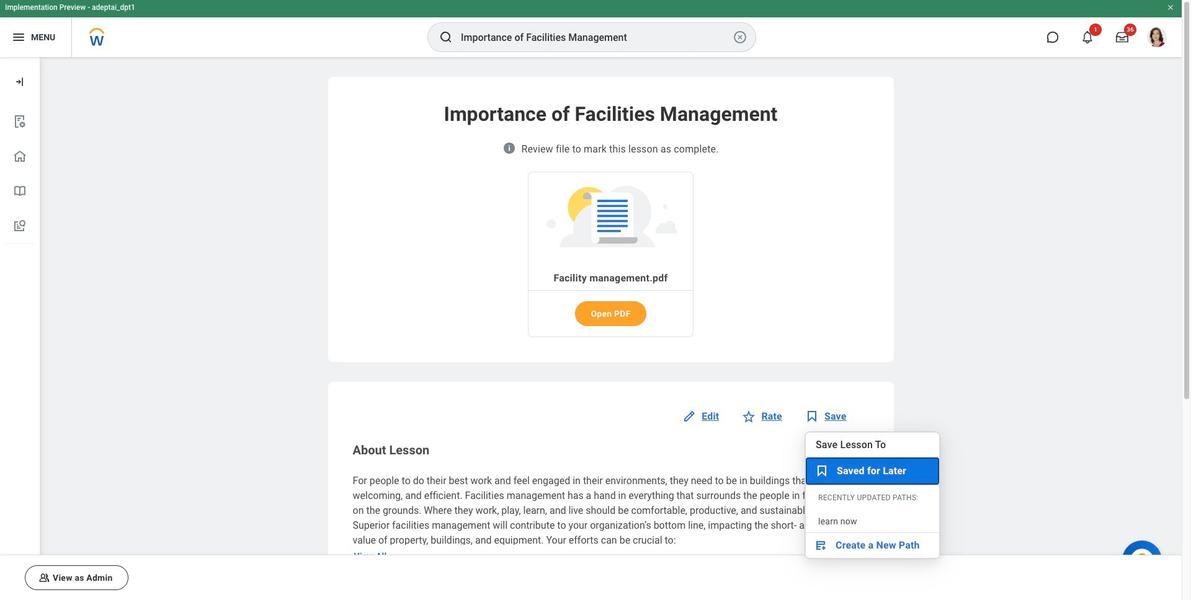Task type: vqa. For each thing, say whether or not it's contained in the screenshot.
inbox image
no



Task type: describe. For each thing, give the bounding box(es) containing it.
rows plus image
[[814, 539, 829, 554]]

edit image
[[682, 410, 697, 425]]

notifications large image
[[1082, 31, 1094, 43]]

home image
[[12, 149, 27, 164]]

star image
[[742, 410, 757, 425]]

report parameter image
[[12, 114, 27, 129]]

info image
[[503, 142, 517, 155]]

close environment banner image
[[1168, 4, 1175, 11]]

0 vertical spatial media mylearning image
[[805, 410, 820, 425]]



Task type: locate. For each thing, give the bounding box(es) containing it.
book open image
[[12, 184, 27, 199]]

profile logan mcneil image
[[1148, 27, 1168, 50]]

Search Workday  search field
[[461, 24, 731, 51]]

inbox large image
[[1117, 31, 1129, 43]]

justify image
[[11, 30, 26, 45]]

x circle image
[[733, 30, 748, 45]]

banner
[[0, 0, 1183, 57]]

list
[[0, 104, 40, 244]]

1 vertical spatial media mylearning image
[[815, 464, 830, 479]]

transformation import image
[[14, 76, 26, 88]]

search image
[[439, 30, 454, 45]]

media classroom image
[[38, 572, 50, 585]]

media mylearning image
[[805, 410, 820, 425], [815, 464, 830, 479]]



